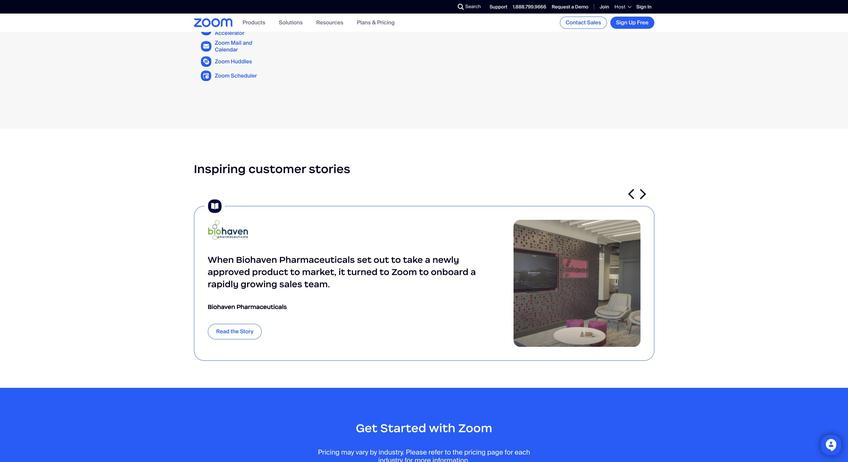 Task type: describe. For each thing, give the bounding box(es) containing it.
search
[[466, 3, 481, 9]]

zoom mail and calendar link
[[215, 39, 270, 53]]

zoom whiteboard
[[215, 11, 260, 18]]

take
[[403, 255, 423, 265]]

stories
[[309, 162, 351, 176]]

industry
[[379, 456, 403, 462]]

pricing
[[465, 448, 486, 457]]

customer
[[249, 162, 306, 176]]

sign in link
[[637, 4, 652, 10]]

approved
[[208, 267, 250, 278]]

&
[[372, 19, 376, 26]]

zoom for zoom mail and calendar
[[215, 39, 230, 47]]

contact sales
[[566, 19, 602, 26]]

product
[[252, 267, 288, 278]]

sign up free link
[[611, 17, 655, 29]]

zoom for zoom whiteboard
[[215, 11, 230, 18]]

request a demo link
[[552, 4, 589, 10]]

join link
[[600, 4, 610, 10]]

in
[[648, 4, 652, 10]]

page
[[488, 448, 504, 457]]

0 horizontal spatial for
[[405, 456, 413, 462]]

demo
[[576, 4, 589, 10]]

out
[[374, 255, 389, 265]]

each
[[515, 448, 531, 457]]

calendar
[[215, 46, 238, 53]]

zoom whiteboard link
[[215, 11, 260, 18]]

online whiteboard image
[[201, 9, 212, 20]]

pharmaceuticals inside when biohaven pharmaceuticals set out to take a newly approved product to market, it turned to zoom to onboard a rapidly growing sales team.
[[279, 255, 355, 265]]

testimonial icon story image
[[205, 196, 225, 217]]

story
[[240, 328, 254, 335]]

vary
[[356, 448, 369, 457]]

zoom huddles
[[215, 58, 252, 65]]

started
[[381, 421, 427, 436]]

mail
[[231, 39, 242, 47]]

information.
[[433, 456, 470, 462]]

read
[[216, 328, 230, 335]]

scheduler
[[231, 72, 257, 79]]

contact sales link
[[560, 17, 607, 29]]

sign in
[[637, 4, 652, 10]]

search image
[[458, 4, 464, 10]]

please
[[406, 448, 427, 457]]

pricing inside 'pricing may vary by industry. please refer to the pricing page for each industry for more information.'
[[318, 448, 340, 457]]

join
[[600, 4, 610, 10]]

1 vertical spatial biohaven
[[208, 303, 235, 311]]

sign for sign in
[[637, 4, 647, 10]]

the inside 'pricing may vary by industry. please refer to the pricing page for each industry for more information.'
[[453, 448, 463, 457]]

inspiring customer stories
[[194, 162, 351, 176]]

to up sales
[[290, 267, 300, 278]]

onboard
[[431, 267, 469, 278]]

zoom huddles link
[[215, 58, 252, 65]]

2 horizontal spatial a
[[572, 4, 575, 10]]

zoom inside when biohaven pharmaceuticals set out to take a newly approved product to market, it turned to zoom to onboard a rapidly growing sales team.
[[392, 267, 417, 278]]

inspiring
[[194, 162, 246, 176]]

turned
[[347, 267, 378, 278]]

whiteboard
[[231, 11, 260, 18]]

revenue
[[231, 23, 253, 30]]

solutions
[[279, 19, 303, 26]]

read the story link
[[208, 324, 262, 340]]

appointment scheduler image
[[201, 70, 212, 81]]

set
[[357, 255, 372, 265]]

support link
[[490, 4, 508, 10]]

request
[[552, 4, 571, 10]]

biohaven pharmaceuticals image
[[514, 220, 641, 347]]

market,
[[302, 267, 337, 278]]

contact
[[566, 19, 586, 26]]

and
[[243, 39, 253, 47]]

zoom mail and calendar
[[215, 39, 253, 53]]

read the story
[[216, 328, 254, 335]]

zoom for zoom scheduler
[[215, 72, 230, 79]]

by
[[370, 448, 377, 457]]

host
[[615, 4, 626, 10]]

it
[[339, 267, 345, 278]]

huddles
[[231, 58, 252, 65]]

to down take
[[419, 267, 429, 278]]

the inside testimonialcarouselitemblockproxy-1 element
[[231, 328, 239, 335]]

up
[[629, 19, 636, 26]]

products button
[[243, 19, 266, 26]]



Task type: locate. For each thing, give the bounding box(es) containing it.
industry.
[[379, 448, 405, 457]]

for left more
[[405, 456, 413, 462]]

zoom
[[215, 11, 230, 18], [215, 23, 230, 30], [215, 39, 230, 47], [215, 58, 230, 65], [215, 72, 230, 79], [392, 267, 417, 278], [459, 421, 493, 436]]

zoom inside zoom mail and calendar
[[215, 39, 230, 47]]

0 vertical spatial the
[[231, 328, 239, 335]]

search image
[[458, 4, 464, 10]]

biohaven down rapidly
[[208, 303, 235, 311]]

zoom logo image
[[194, 18, 233, 27]]

conversation intelligence image
[[201, 24, 212, 35]]

1.888.799.9666
[[513, 4, 547, 10]]

plans
[[357, 19, 371, 26]]

to inside 'pricing may vary by industry. please refer to the pricing page for each industry for more information.'
[[445, 448, 451, 457]]

accelerator
[[215, 30, 245, 37]]

previous slide image
[[629, 189, 635, 199]]

zoom for zoom revenue accelerator
[[215, 23, 230, 30]]

0 horizontal spatial biohaven
[[208, 303, 235, 311]]

sign left up
[[617, 19, 628, 26]]

a right onboard
[[471, 267, 476, 278]]

zoom scheduler link
[[215, 72, 257, 79]]

newly
[[433, 255, 460, 265]]

1 horizontal spatial for
[[505, 448, 514, 457]]

None search field
[[433, 1, 460, 12]]

host button
[[615, 4, 632, 10]]

refer
[[429, 448, 444, 457]]

with
[[429, 421, 456, 436]]

zoom for zoom huddles
[[215, 58, 230, 65]]

1 vertical spatial the
[[453, 448, 463, 457]]

when biohaven pharmaceuticals set out to take a newly approved product to market, it turned to zoom to onboard a rapidly growing sales team.
[[208, 255, 476, 290]]

plans & pricing link
[[357, 19, 395, 26]]

biohaven pharmaceuticals
[[208, 303, 287, 311]]

biohaven image
[[208, 220, 271, 240]]

zoom inside zoom revenue accelerator
[[215, 23, 230, 30]]

0 horizontal spatial a
[[425, 255, 431, 265]]

pricing left "may"
[[318, 448, 340, 457]]

1 horizontal spatial sign
[[637, 4, 647, 10]]

pricing may vary by industry. please refer to the pricing page for each industry for more information.
[[318, 448, 531, 462]]

zoom right conversation intelligence image
[[215, 23, 230, 30]]

0 vertical spatial biohaven
[[236, 255, 277, 265]]

to right out
[[391, 255, 401, 265]]

products
[[243, 19, 266, 26]]

zoom down accelerator
[[215, 39, 230, 47]]

sign up free
[[617, 19, 649, 26]]

0 horizontal spatial pricing
[[318, 448, 340, 457]]

more
[[415, 456, 431, 462]]

0 vertical spatial pricing
[[377, 19, 395, 26]]

for
[[505, 448, 514, 457], [405, 456, 413, 462]]

sales
[[588, 19, 602, 26]]

1 vertical spatial sign
[[617, 19, 628, 26]]

0 vertical spatial pharmaceuticals
[[279, 255, 355, 265]]

the right read
[[231, 328, 239, 335]]

team.
[[305, 279, 330, 290]]

free
[[638, 19, 649, 26]]

pharmaceuticals up "market,"
[[279, 255, 355, 265]]

for left the each
[[505, 448, 514, 457]]

0 vertical spatial sign
[[637, 4, 647, 10]]

zoom revenue accelerator
[[215, 23, 253, 37]]

the
[[231, 328, 239, 335], [453, 448, 463, 457]]

testimonialcarouselitemblockproxy-1 element
[[194, 196, 655, 361]]

growing
[[241, 279, 277, 290]]

a
[[572, 4, 575, 10], [425, 255, 431, 265], [471, 267, 476, 278]]

zoom up pricing on the bottom right of page
[[459, 421, 493, 436]]

may
[[341, 448, 354, 457]]

sales
[[280, 279, 303, 290]]

resources button
[[317, 19, 344, 26]]

pharmaceuticals
[[279, 255, 355, 265], [237, 303, 287, 311]]

1 horizontal spatial the
[[453, 448, 463, 457]]

pricing
[[377, 19, 395, 26], [318, 448, 340, 457]]

to
[[391, 255, 401, 265], [290, 267, 300, 278], [380, 267, 390, 278], [419, 267, 429, 278], [445, 448, 451, 457]]

1 vertical spatial pricing
[[318, 448, 340, 457]]

zoom down 'calendar'
[[215, 58, 230, 65]]

sign for sign up free
[[617, 19, 628, 26]]

zoom right appointment scheduler icon
[[215, 72, 230, 79]]

support
[[490, 4, 508, 10]]

the left pricing on the bottom right of page
[[453, 448, 463, 457]]

0 horizontal spatial sign
[[617, 19, 628, 26]]

resources
[[317, 19, 344, 26]]

zoom down take
[[392, 267, 417, 278]]

0 vertical spatial a
[[572, 4, 575, 10]]

a left demo
[[572, 4, 575, 10]]

zoom revenue accelerator link
[[215, 23, 270, 37]]

pharmaceuticals down growing
[[237, 303, 287, 311]]

1 vertical spatial pharmaceuticals
[[237, 303, 287, 311]]

a right take
[[425, 255, 431, 265]]

biohaven inside when biohaven pharmaceuticals set out to take a newly approved product to market, it turned to zoom to onboard a rapidly growing sales team.
[[236, 255, 277, 265]]

biohaven up product
[[236, 255, 277, 265]]

biohaven
[[236, 255, 277, 265], [208, 303, 235, 311]]

0 horizontal spatial the
[[231, 328, 239, 335]]

when
[[208, 255, 234, 265]]

sign
[[637, 4, 647, 10], [617, 19, 628, 26]]

request a demo
[[552, 4, 589, 10]]

zoom scheduler
[[215, 72, 257, 79]]

next slide image
[[641, 189, 647, 199]]

pricing right &
[[377, 19, 395, 26]]

email & scheduler image
[[201, 41, 212, 52]]

2 vertical spatial a
[[471, 267, 476, 278]]

1 horizontal spatial pricing
[[377, 19, 395, 26]]

to down out
[[380, 267, 390, 278]]

1 vertical spatial a
[[425, 255, 431, 265]]

get
[[356, 421, 378, 436]]

plans & pricing
[[357, 19, 395, 26]]

sign left "in"
[[637, 4, 647, 10]]

1.888.799.9666 link
[[513, 4, 547, 10]]

solutions button
[[279, 19, 303, 26]]

1 horizontal spatial a
[[471, 267, 476, 278]]

rapidly
[[208, 279, 239, 290]]

to right refer
[[445, 448, 451, 457]]

get started with zoom
[[356, 421, 493, 436]]

zoom up zoom logo at the left of page
[[215, 11, 230, 18]]

1 horizontal spatial biohaven
[[236, 255, 277, 265]]

virtual working spaces image
[[201, 56, 212, 67]]



Task type: vqa. For each thing, say whether or not it's contained in the screenshot.
Accelerator
yes



